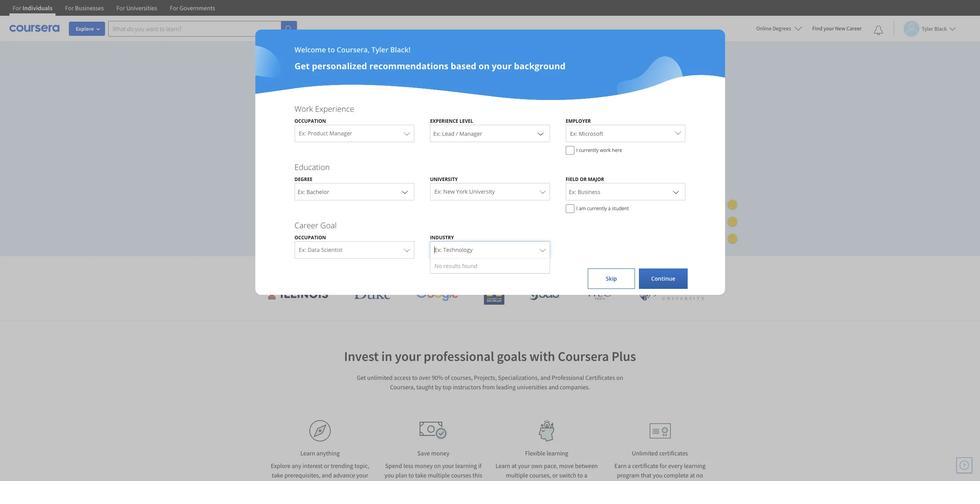 Task type: vqa. For each thing, say whether or not it's contained in the screenshot.
the rightmost Beginner
no



Task type: locate. For each thing, give the bounding box(es) containing it.
multiple inside spend less money on your learning if you plan to take multiple courses this year
[[428, 471, 450, 479]]

your up courses
[[443, 462, 454, 470]]

over
[[419, 374, 431, 382]]

0 vertical spatial new
[[836, 25, 846, 32]]

1 vertical spatial universities
[[517, 383, 548, 391]]

1 i from the top
[[577, 147, 578, 154]]

access left over
[[394, 374, 411, 382]]

money inside spend less money on your learning if you plan to take multiple courses this year
[[415, 462, 433, 470]]

coursera, inside the onboardingmodal dialog
[[337, 45, 370, 54]]

learning up no
[[685, 462, 706, 470]]

0 vertical spatial career
[[847, 25, 862, 32]]

for governments
[[170, 4, 215, 12]]

i for work experience
[[577, 147, 578, 154]]

1 horizontal spatial new
[[836, 25, 846, 32]]

0 vertical spatial coursera,
[[337, 45, 370, 54]]

work experience element
[[287, 104, 694, 159]]

0 horizontal spatial multiple
[[428, 471, 450, 479]]

you up additional
[[653, 471, 663, 479]]

0 horizontal spatial access
[[304, 109, 330, 121]]

for for individuals
[[13, 4, 21, 12]]

1 horizontal spatial or
[[553, 471, 558, 479]]

learn right the if
[[496, 462, 511, 470]]

courses, inside unlimited access to 7,000+ world-class courses, hands-on projects, and job-ready certificate programs—all included in your subscription
[[419, 109, 453, 121]]

experience level
[[430, 118, 474, 124]]

universities down specializations,
[[517, 383, 548, 391]]

1 occupation from the top
[[295, 118, 326, 124]]

ex: left york
[[435, 188, 442, 195]]

for for governments
[[170, 4, 179, 12]]

2 i from the top
[[577, 205, 578, 212]]

chevron down image
[[401, 187, 410, 196]]

0 horizontal spatial certificate
[[357, 123, 397, 134]]

complete
[[664, 471, 689, 479]]

taught
[[417, 383, 434, 391]]

2 occupation from the top
[[295, 234, 326, 241]]

currently left work
[[579, 147, 599, 154]]

unlimited
[[262, 109, 302, 121], [632, 449, 659, 457]]

ex: new york university
[[435, 188, 495, 195]]

at left own
[[512, 462, 517, 470]]

ex: for ex: technology
[[435, 246, 442, 254]]

in
[[496, 123, 503, 134], [382, 348, 393, 365]]

1 you from the left
[[385, 471, 395, 479]]

for universities
[[117, 4, 157, 12]]

1 vertical spatial leading
[[497, 383, 516, 391]]

career left goal
[[295, 220, 319, 231]]

1 horizontal spatial coursera,
[[390, 383, 415, 391]]

1 horizontal spatial career
[[847, 25, 862, 32]]

0 vertical spatial learn
[[301, 449, 315, 457]]

1 horizontal spatial in
[[496, 123, 503, 134]]

on inside dialog
[[479, 60, 490, 72]]

education element
[[287, 162, 694, 217]]

1 vertical spatial with
[[530, 348, 556, 365]]

0 horizontal spatial a
[[585, 471, 588, 479]]

0 vertical spatial with
[[566, 262, 584, 275]]

1 horizontal spatial certificate
[[633, 462, 659, 470]]

with
[[566, 262, 584, 275], [530, 348, 556, 365]]

0 horizontal spatial university
[[430, 176, 458, 183]]

spend less money on your learning if you plan to take multiple courses this year
[[385, 462, 483, 481]]

to inside learn at your own pace, move between multiple courses, or switch to a different course
[[578, 471, 583, 479]]

get for get personalized recommendations based on your background
[[295, 60, 310, 72]]

on right based
[[479, 60, 490, 72]]

0 vertical spatial get
[[295, 60, 310, 72]]

your left background
[[492, 60, 512, 72]]

get personalized recommendations based on your background
[[295, 60, 566, 72]]

3 for from the left
[[117, 4, 125, 12]]

take inside spend less money on your learning if you plan to take multiple courses this year
[[416, 471, 427, 479]]

ex: product manager
[[299, 130, 352, 137]]

0 vertical spatial chevron down image
[[536, 129, 546, 138]]

1 horizontal spatial leading
[[497, 383, 516, 391]]

coursera up professional
[[558, 348, 609, 365]]

learning for earn a certificate for every learning program that you complete at no additional cost
[[685, 462, 706, 470]]

i left am
[[577, 205, 578, 212]]

1 horizontal spatial experience
[[430, 118, 459, 124]]

1 take from the left
[[272, 471, 283, 479]]

1 vertical spatial currently
[[588, 205, 607, 212]]

1 vertical spatial occupation
[[295, 234, 326, 241]]

individuals
[[22, 4, 53, 12]]

chevron down image inside work experience element
[[536, 129, 546, 138]]

your inside the onboardingmodal dialog
[[492, 60, 512, 72]]

access inside get unlimited access to over 90% of courses, projects, specializations, and professional certificates on coursera, taught by top instructors from leading universities and companies.
[[394, 374, 411, 382]]

on up included
[[483, 109, 493, 121]]

ex: left data
[[299, 246, 306, 254]]

no
[[435, 262, 442, 270]]

for left universities
[[117, 4, 125, 12]]

university up york
[[430, 176, 458, 183]]

black!
[[391, 45, 411, 54]]

0 vertical spatial unlimited
[[262, 109, 302, 121]]

0 vertical spatial or
[[580, 176, 587, 183]]

4 for from the left
[[170, 4, 179, 12]]

get down 'welcome'
[[295, 60, 310, 72]]

or down anything
[[324, 462, 330, 470]]

2 horizontal spatial a
[[628, 462, 631, 470]]

on
[[479, 60, 490, 72], [483, 109, 493, 121], [617, 374, 624, 382], [434, 462, 441, 470]]

at inside learn at your own pace, move between multiple courses, or switch to a different course
[[512, 462, 517, 470]]

None search field
[[108, 21, 297, 36]]

universities
[[126, 4, 157, 12]]

learning inside the earn a certificate for every learning program that you complete at no additional cost
[[685, 462, 706, 470]]

a left student
[[609, 205, 611, 212]]

courses, inside learn at your own pace, move between multiple courses, or switch to a different course
[[530, 471, 552, 479]]

universities inside get unlimited access to over 90% of courses, projects, specializations, and professional certificates on coursera, taught by top instructors from leading universities and companies.
[[517, 383, 548, 391]]

coursera, up personalized at the left of the page
[[337, 45, 370, 54]]

save money
[[418, 449, 450, 457]]

money down save
[[415, 462, 433, 470]]

you
[[385, 471, 395, 479], [653, 471, 663, 479]]

coursera plus image
[[262, 72, 382, 84]]

by
[[435, 383, 442, 391]]

on down save money
[[434, 462, 441, 470]]

unlimited up projects,
[[262, 109, 302, 121]]

leading down specializations,
[[497, 383, 516, 391]]

or up course
[[553, 471, 558, 479]]

certificate down world-
[[357, 123, 397, 134]]

get
[[295, 60, 310, 72], [357, 374, 366, 382]]

0 vertical spatial courses,
[[419, 109, 453, 121]]

2 vertical spatial a
[[585, 471, 588, 479]]

0 vertical spatial experience
[[315, 104, 354, 114]]

flexible learning
[[526, 449, 569, 457]]

to inside the onboardingmodal dialog
[[328, 45, 335, 54]]

1 horizontal spatial at
[[690, 471, 696, 479]]

7-
[[290, 193, 295, 201]]

take inside explore any interest or trending topic, take prerequisites, and advance your skills
[[272, 471, 283, 479]]

at left no
[[690, 471, 696, 479]]

learn at your own pace, move between multiple courses, or switch to a different course
[[496, 462, 598, 481]]

occupation field inside work experience element
[[295, 125, 414, 142]]

0 vertical spatial certificate
[[357, 123, 397, 134]]

1 occupation field from the top
[[295, 125, 414, 142]]

take down 'explore'
[[272, 471, 283, 479]]

and up subscription
[[299, 123, 314, 134]]

1 vertical spatial money
[[415, 462, 433, 470]]

courses,
[[419, 109, 453, 121], [451, 374, 473, 382], [530, 471, 552, 479]]

1 horizontal spatial unlimited
[[632, 449, 659, 457]]

multiple up 'different'
[[506, 471, 529, 479]]

2 vertical spatial or
[[553, 471, 558, 479]]

0 vertical spatial university
[[430, 176, 458, 183]]

2 horizontal spatial or
[[580, 176, 587, 183]]

in right included
[[496, 123, 503, 134]]

occupation down "work"
[[295, 118, 326, 124]]

0 horizontal spatial at
[[512, 462, 517, 470]]

ex:
[[299, 130, 306, 137], [570, 130, 578, 137], [435, 188, 442, 195], [299, 246, 306, 254], [435, 246, 442, 254]]

2 multiple from the left
[[506, 471, 529, 479]]

1 for from the left
[[13, 4, 21, 12]]

occupation up data
[[295, 234, 326, 241]]

2 occupation field from the top
[[295, 241, 414, 259]]

a inside education element
[[609, 205, 611, 212]]

or right field
[[580, 176, 587, 183]]

courses, up programs—all
[[419, 109, 453, 121]]

career goal
[[295, 220, 337, 231]]

leading left results
[[408, 262, 441, 275]]

courses, up 'different'
[[530, 471, 552, 479]]

or inside explore any interest or trending topic, take prerequisites, and advance your skills
[[324, 462, 330, 470]]

1 multiple from the left
[[428, 471, 450, 479]]

1 vertical spatial occupation field
[[295, 241, 414, 259]]

level
[[460, 118, 474, 124]]

ex: data scientist
[[299, 246, 343, 254]]

chevron down image for field or major
[[672, 187, 681, 196]]

0 vertical spatial coursera
[[587, 262, 627, 275]]

course
[[550, 481, 568, 481]]

1 horizontal spatial get
[[357, 374, 366, 382]]

with right goals
[[530, 348, 556, 365]]

1 horizontal spatial learn
[[496, 462, 511, 470]]

certificate up that
[[633, 462, 659, 470]]

product
[[308, 130, 328, 137]]

on inside unlimited access to 7,000+ world-class courses, hands-on projects, and job-ready certificate programs—all included in your subscription
[[483, 109, 493, 121]]

0 vertical spatial currently
[[579, 147, 599, 154]]

multiple up year
[[428, 471, 450, 479]]

cancel
[[295, 175, 313, 182]]

your down projects,
[[262, 136, 281, 148]]

a inside the earn a certificate for every learning program that you complete at no additional cost
[[628, 462, 631, 470]]

1 vertical spatial courses,
[[451, 374, 473, 382]]

to
[[328, 45, 335, 54], [332, 109, 341, 121], [413, 374, 418, 382], [409, 471, 414, 479], [578, 471, 583, 479]]

2 for from the left
[[65, 4, 74, 12]]

0 horizontal spatial get
[[295, 60, 310, 72]]

prerequisites,
[[285, 471, 321, 479]]

1 horizontal spatial chevron down image
[[672, 187, 681, 196]]

cost
[[669, 481, 680, 481]]

for left individuals at the left top of page
[[13, 4, 21, 12]]

1 horizontal spatial access
[[394, 374, 411, 382]]

learning inside spend less money on your learning if you plan to take multiple courses this year
[[456, 462, 477, 470]]

access up job-
[[304, 109, 330, 121]]

0 vertical spatial universities
[[443, 262, 493, 275]]

for for businesses
[[65, 4, 74, 12]]

trial
[[319, 193, 332, 201]]

chevron down image
[[536, 129, 546, 138], [672, 187, 681, 196]]

coursera image
[[9, 22, 59, 35]]

class
[[398, 109, 417, 121]]

any
[[292, 462, 302, 470]]

on right certificates
[[617, 374, 624, 382]]

learning up courses
[[456, 462, 477, 470]]

courses, inside get unlimited access to over 90% of courses, projects, specializations, and professional certificates on coursera, taught by top instructors from leading universities and companies.
[[451, 374, 473, 382]]

for left businesses at the top
[[65, 4, 74, 12]]

and
[[299, 123, 314, 134], [496, 262, 513, 275], [541, 374, 551, 382], [549, 383, 559, 391], [322, 471, 332, 479]]

1 vertical spatial get
[[357, 374, 366, 382]]

to up personalized at the left of the page
[[328, 45, 335, 54]]

1 vertical spatial access
[[394, 374, 411, 382]]

work
[[600, 147, 611, 154]]

occupation inside career goal element
[[295, 234, 326, 241]]

am
[[579, 205, 586, 212]]

degree
[[295, 176, 313, 183]]

and down professional
[[549, 383, 559, 391]]

1 vertical spatial chevron down image
[[672, 187, 681, 196]]

flexible learning image
[[534, 420, 561, 442]]

job-
[[317, 123, 332, 134]]

0 vertical spatial a
[[609, 205, 611, 212]]

your inside spend less money on your learning if you plan to take multiple courses this year
[[443, 462, 454, 470]]

ex: down industry
[[435, 246, 442, 254]]

occupation field for work experience
[[295, 125, 414, 142]]

own
[[532, 462, 543, 470]]

money right save
[[432, 449, 450, 457]]

your inside unlimited access to 7,000+ world-class courses, hands-on projects, and job-ready certificate programs—all included in your subscription
[[262, 136, 281, 148]]

1 vertical spatial at
[[690, 471, 696, 479]]

1 vertical spatial in
[[382, 348, 393, 365]]

a right earn on the bottom of the page
[[628, 462, 631, 470]]

currently
[[579, 147, 599, 154], [588, 205, 607, 212]]

certificate
[[357, 123, 397, 134], [633, 462, 659, 470]]

2 vertical spatial courses,
[[530, 471, 552, 479]]

0 horizontal spatial learn
[[301, 449, 315, 457]]

ex: inside education element
[[435, 188, 442, 195]]

tyler
[[372, 45, 389, 54]]

ex: left product
[[299, 130, 306, 137]]

coursera, left taught
[[390, 383, 415, 391]]

banner navigation
[[6, 0, 222, 22]]

0 vertical spatial at
[[512, 462, 517, 470]]

for left the governments
[[170, 4, 179, 12]]

0 horizontal spatial chevron down image
[[536, 129, 546, 138]]

university right york
[[470, 188, 495, 195]]

chevron down image inside education element
[[672, 187, 681, 196]]

1 vertical spatial university
[[470, 188, 495, 195]]

0 horizontal spatial you
[[385, 471, 395, 479]]

0 horizontal spatial unlimited
[[262, 109, 302, 121]]

your down "topic,"
[[357, 471, 369, 479]]

learn inside learn at your own pace, move between multiple courses, or switch to a different course
[[496, 462, 511, 470]]

hec paris image
[[586, 286, 613, 302]]

save money image
[[420, 422, 448, 440]]

universities down technology
[[443, 262, 493, 275]]

1 horizontal spatial multiple
[[506, 471, 529, 479]]

learning up the pace, on the bottom of page
[[547, 449, 569, 457]]

1 vertical spatial experience
[[430, 118, 459, 124]]

1 vertical spatial career
[[295, 220, 319, 231]]

sas image
[[530, 288, 560, 300]]

2 horizontal spatial learning
[[685, 462, 706, 470]]

unlimited for unlimited access to 7,000+ world-class courses, hands-on projects, and job-ready certificate programs—all included in your subscription
[[262, 109, 302, 121]]

currently inside education element
[[588, 205, 607, 212]]

ex: down employer
[[570, 130, 578, 137]]

i right i currently work here checkbox
[[577, 147, 578, 154]]

0 vertical spatial occupation
[[295, 118, 326, 124]]

occupation field down 7,000+
[[295, 125, 414, 142]]

new right find
[[836, 25, 846, 32]]

courses, up the instructors
[[451, 374, 473, 382]]

you inside the earn a certificate for every learning program that you complete at no additional cost
[[653, 471, 663, 479]]

experience up ready
[[315, 104, 354, 114]]

certificate inside unlimited access to 7,000+ world-class courses, hands-on projects, and job-ready certificate programs—all included in your subscription
[[357, 123, 397, 134]]

2 take from the left
[[416, 471, 427, 479]]

0 vertical spatial in
[[496, 123, 503, 134]]

goal
[[321, 220, 337, 231]]

1 vertical spatial or
[[324, 462, 330, 470]]

take right plan
[[416, 471, 427, 479]]

background
[[514, 60, 566, 72]]

1 vertical spatial a
[[628, 462, 631, 470]]

free
[[306, 193, 318, 201]]

your left own
[[518, 462, 530, 470]]

career inside the onboardingmodal dialog
[[295, 220, 319, 231]]

to right plan
[[409, 471, 414, 479]]

unlimited certificates image
[[650, 423, 671, 439]]

unlimited inside unlimited access to 7,000+ world-class courses, hands-on projects, and job-ready certificate programs—all included in your subscription
[[262, 109, 302, 121]]

coursera
[[587, 262, 627, 275], [558, 348, 609, 365]]

i for education
[[577, 205, 578, 212]]

2 you from the left
[[653, 471, 663, 479]]

career left show notifications icon
[[847, 25, 862, 32]]

to up ready
[[332, 109, 341, 121]]

plus
[[630, 262, 648, 275], [612, 348, 637, 365]]

help center image
[[960, 461, 970, 470]]

1 vertical spatial coursera,
[[390, 383, 415, 391]]

Industry text field
[[435, 243, 536, 258]]

1 horizontal spatial you
[[653, 471, 663, 479]]

learn
[[301, 449, 315, 457], [496, 462, 511, 470]]

Occupation field
[[295, 125, 414, 142], [295, 241, 414, 259]]

occupation inside work experience element
[[295, 118, 326, 124]]

skip
[[606, 275, 617, 282]]

programs—all
[[399, 123, 456, 134]]

plus left continue
[[630, 262, 648, 275]]

get left unlimited
[[357, 374, 366, 382]]

unlimited up that
[[632, 449, 659, 457]]

invest in your professional goals with coursera plus
[[344, 348, 637, 365]]

i
[[577, 147, 578, 154], [577, 205, 578, 212]]

you down "spend"
[[385, 471, 395, 479]]

with right companies
[[566, 262, 584, 275]]

google image
[[416, 287, 459, 301]]

1 horizontal spatial universities
[[517, 383, 548, 391]]

coursera up hec paris image
[[587, 262, 627, 275]]

to left over
[[413, 374, 418, 382]]

university
[[430, 176, 458, 183], [470, 188, 495, 195]]

to down between
[[578, 471, 583, 479]]

a down between
[[585, 471, 588, 479]]

0 vertical spatial i
[[577, 147, 578, 154]]

1 vertical spatial unlimited
[[632, 449, 659, 457]]

access
[[304, 109, 330, 121], [394, 374, 411, 382]]

chevron down image for experience level
[[536, 129, 546, 138]]

currently inside work experience element
[[579, 147, 599, 154]]

0 vertical spatial occupation field
[[295, 125, 414, 142]]

get inside the onboardingmodal dialog
[[295, 60, 310, 72]]

employer
[[566, 118, 591, 124]]

learn up interest
[[301, 449, 315, 457]]

experience
[[315, 104, 354, 114], [430, 118, 459, 124]]

microsoft
[[579, 130, 604, 137]]

get inside get unlimited access to over 90% of courses, projects, specializations, and professional certificates on coursera, taught by top instructors from leading universities and companies.
[[357, 374, 366, 382]]

learn anything image
[[310, 420, 331, 442]]

1 vertical spatial i
[[577, 205, 578, 212]]

no
[[697, 471, 704, 479]]

invest
[[344, 348, 379, 365]]

your inside learn at your own pace, move between multiple courses, or switch to a different course
[[518, 462, 530, 470]]

1 horizontal spatial a
[[609, 205, 611, 212]]

experience left level
[[430, 118, 459, 124]]

0 horizontal spatial learning
[[456, 462, 477, 470]]

universities
[[443, 262, 493, 275], [517, 383, 548, 391]]

university of illinois at urbana-champaign image
[[268, 288, 329, 300]]

continue
[[652, 275, 676, 282]]

professional
[[424, 348, 495, 365]]

0 horizontal spatial new
[[444, 188, 455, 195]]

1 vertical spatial new
[[444, 188, 455, 195]]

currently right am
[[588, 205, 607, 212]]

1 vertical spatial certificate
[[633, 462, 659, 470]]

1 horizontal spatial take
[[416, 471, 427, 479]]

0 horizontal spatial career
[[295, 220, 319, 231]]

in inside unlimited access to 7,000+ world-class courses, hands-on projects, and job-ready certificate programs—all included in your subscription
[[496, 123, 503, 134]]

and up "skills" at the left of the page
[[322, 471, 332, 479]]

1 vertical spatial learn
[[496, 462, 511, 470]]

0 horizontal spatial coursera,
[[337, 45, 370, 54]]

0 vertical spatial leading
[[408, 262, 441, 275]]

plus up certificates
[[612, 348, 637, 365]]

for individuals
[[13, 4, 53, 12]]

new left york
[[444, 188, 455, 195]]

skills
[[314, 481, 327, 481]]

occupation field down goal
[[295, 241, 414, 259]]

0 horizontal spatial take
[[272, 471, 283, 479]]

in up unlimited
[[382, 348, 393, 365]]



Task type: describe. For each thing, give the bounding box(es) containing it.
different
[[526, 481, 549, 481]]

trending
[[331, 462, 353, 470]]

leading universities and companies with coursera plus
[[406, 262, 648, 275]]

work
[[295, 104, 313, 114]]

show notifications image
[[875, 26, 884, 35]]

you inside spend less money on your learning if you plan to take multiple courses this year
[[385, 471, 395, 479]]

to inside spend less money on your learning if you plan to take multiple courses this year
[[409, 471, 414, 479]]

spend
[[385, 462, 402, 470]]

goals
[[497, 348, 527, 365]]

for
[[660, 462, 668, 470]]

welcome
[[295, 45, 326, 54]]

certificate inside the earn a certificate for every learning program that you complete at no additional cost
[[633, 462, 659, 470]]

results
[[444, 262, 461, 270]]

and inside unlimited access to 7,000+ world-class courses, hands-on projects, and job-ready certificate programs—all included in your subscription
[[299, 123, 314, 134]]

save
[[418, 449, 430, 457]]

learn anything
[[301, 449, 340, 457]]

i am currently a student
[[577, 205, 629, 212]]

explore
[[271, 462, 291, 470]]

your right find
[[824, 25, 835, 32]]

access inside unlimited access to 7,000+ world-class courses, hands-on projects, and job-ready certificate programs—all included in your subscription
[[304, 109, 330, 121]]

1 vertical spatial coursera
[[558, 348, 609, 365]]

world-
[[372, 109, 398, 121]]

on inside get unlimited access to over 90% of courses, projects, specializations, and professional certificates on coursera, taught by top instructors from leading universities and companies.
[[617, 374, 624, 382]]

0 vertical spatial plus
[[630, 262, 648, 275]]

new inside education element
[[444, 188, 455, 195]]

technology
[[444, 246, 473, 254]]

learn for learn anything
[[301, 449, 315, 457]]

find
[[813, 25, 823, 32]]

data
[[308, 246, 320, 254]]

that
[[641, 471, 652, 479]]

to inside get unlimited access to over 90% of courses, projects, specializations, and professional certificates on coursera, taught by top instructors from leading universities and companies.
[[413, 374, 418, 382]]

for for universities
[[117, 4, 125, 12]]

0 horizontal spatial in
[[382, 348, 393, 365]]

occupation for work
[[295, 118, 326, 124]]

specializations,
[[498, 374, 540, 382]]

personalized
[[312, 60, 367, 72]]

included
[[459, 123, 493, 134]]

0 horizontal spatial leading
[[408, 262, 441, 275]]

scientist
[[321, 246, 343, 254]]

earn a certificate for every learning program that you complete at no additional cost
[[615, 462, 706, 481]]

University field
[[431, 183, 550, 200]]

to inside unlimited access to 7,000+ world-class courses, hands-on projects, and job-ready certificate programs—all included in your subscription
[[332, 109, 341, 121]]

businesses
[[75, 4, 104, 12]]

top
[[443, 383, 452, 391]]

for businesses
[[65, 4, 104, 12]]

this
[[473, 471, 483, 479]]

0 vertical spatial money
[[432, 449, 450, 457]]

ex: for ex: product manager
[[299, 130, 306, 137]]

at inside the earn a certificate for every learning program that you complete at no additional cost
[[690, 471, 696, 479]]

occupation for career
[[295, 234, 326, 241]]

start 7-day free trial
[[275, 193, 332, 201]]

find your new career link
[[809, 24, 866, 33]]

find your new career
[[813, 25, 862, 32]]

1 horizontal spatial learning
[[547, 449, 569, 457]]

based
[[451, 60, 477, 72]]

projects,
[[474, 374, 497, 382]]

here
[[613, 147, 623, 154]]

career goal element
[[287, 220, 694, 274]]

companies
[[515, 262, 563, 275]]

Industry field
[[431, 241, 550, 259]]

unlimited for unlimited certificates
[[632, 449, 659, 457]]

education
[[295, 162, 330, 172]]

onboardingmodal dialog
[[0, 0, 981, 481]]

ex: for ex: new york university
[[435, 188, 442, 195]]

interest
[[303, 462, 323, 470]]

leading inside get unlimited access to over 90% of courses, projects, specializations, and professional certificates on coursera, taught by top instructors from leading universities and companies.
[[497, 383, 516, 391]]

your inside explore any interest or trending topic, take prerequisites, and advance your skills
[[357, 471, 369, 479]]

certificates
[[660, 449, 689, 457]]

subscription
[[283, 136, 333, 148]]

learning for spend less money on your learning if you plan to take multiple courses this year
[[456, 462, 477, 470]]

1 vertical spatial plus
[[612, 348, 637, 365]]

topic,
[[355, 462, 370, 470]]

i currently work here
[[577, 147, 623, 154]]

get unlimited access to over 90% of courses, projects, specializations, and professional certificates on coursera, taught by top instructors from leading universities and companies.
[[357, 374, 624, 391]]

on inside spend less money on your learning if you plan to take multiple courses this year
[[434, 462, 441, 470]]

if
[[479, 462, 482, 470]]

I currently work here checkbox
[[566, 146, 575, 155]]

no results found
[[435, 262, 478, 270]]

instructors
[[453, 383, 482, 391]]

your up over
[[395, 348, 421, 365]]

hands-
[[455, 109, 483, 121]]

professional
[[552, 374, 585, 382]]

0 horizontal spatial experience
[[315, 104, 354, 114]]

and down industry field
[[496, 262, 513, 275]]

/month, cancel anytime
[[271, 175, 337, 182]]

industry
[[430, 234, 454, 241]]

work experience
[[295, 104, 354, 114]]

skip button
[[588, 269, 636, 289]]

advance
[[333, 471, 355, 479]]

coursera, inside get unlimited access to over 90% of courses, projects, specializations, and professional certificates on coursera, taught by top instructors from leading universities and companies.
[[390, 383, 415, 391]]

continue button
[[639, 269, 688, 289]]

get for get unlimited access to over 90% of courses, projects, specializations, and professional certificates on coursera, taught by top instructors from leading universities and companies.
[[357, 374, 366, 382]]

duke university image
[[354, 287, 391, 299]]

ex: for ex: microsoft
[[570, 130, 578, 137]]

less
[[404, 462, 414, 470]]

york
[[457, 188, 468, 195]]

johns hopkins university image
[[638, 287, 713, 301]]

learn for learn at your own pace, move between multiple courses, or switch to a different course
[[496, 462, 511, 470]]

0 horizontal spatial with
[[530, 348, 556, 365]]

pace,
[[544, 462, 558, 470]]

ex: for ex: data scientist
[[299, 246, 306, 254]]

/month,
[[271, 175, 294, 182]]

from
[[483, 383, 495, 391]]

and left professional
[[541, 374, 551, 382]]

plan
[[396, 471, 408, 479]]

unlimited certificates
[[632, 449, 689, 457]]

certificates
[[586, 374, 616, 382]]

unlimited access to 7,000+ world-class courses, hands-on projects, and job-ready certificate programs—all included in your subscription
[[262, 109, 503, 148]]

program
[[617, 471, 640, 479]]

day
[[295, 193, 305, 201]]

ready
[[332, 123, 355, 134]]

companies.
[[560, 383, 591, 391]]

a inside learn at your own pace, move between multiple courses, or switch to a different course
[[585, 471, 588, 479]]

flexible
[[526, 449, 546, 457]]

or inside education element
[[580, 176, 587, 183]]

found
[[462, 262, 478, 270]]

and inside explore any interest or trending topic, take prerequisites, and advance your skills
[[322, 471, 332, 479]]

anything
[[317, 449, 340, 457]]

0 horizontal spatial universities
[[443, 262, 493, 275]]

1 horizontal spatial with
[[566, 262, 584, 275]]

start 7-day free trial button
[[262, 188, 344, 206]]

earn
[[615, 462, 627, 470]]

explore any interest or trending topic, take prerequisites, and advance your skills
[[271, 462, 370, 481]]

I am currently a student checkbox
[[566, 204, 575, 213]]

occupation field for career goal
[[295, 241, 414, 259]]

multiple inside learn at your own pace, move between multiple courses, or switch to a different course
[[506, 471, 529, 479]]

university of michigan image
[[484, 283, 505, 305]]

unlimited
[[367, 374, 393, 382]]

1 horizontal spatial university
[[470, 188, 495, 195]]

start
[[275, 193, 288, 201]]

recommendations
[[370, 60, 449, 72]]

or inside learn at your own pace, move between multiple courses, or switch to a different course
[[553, 471, 558, 479]]



